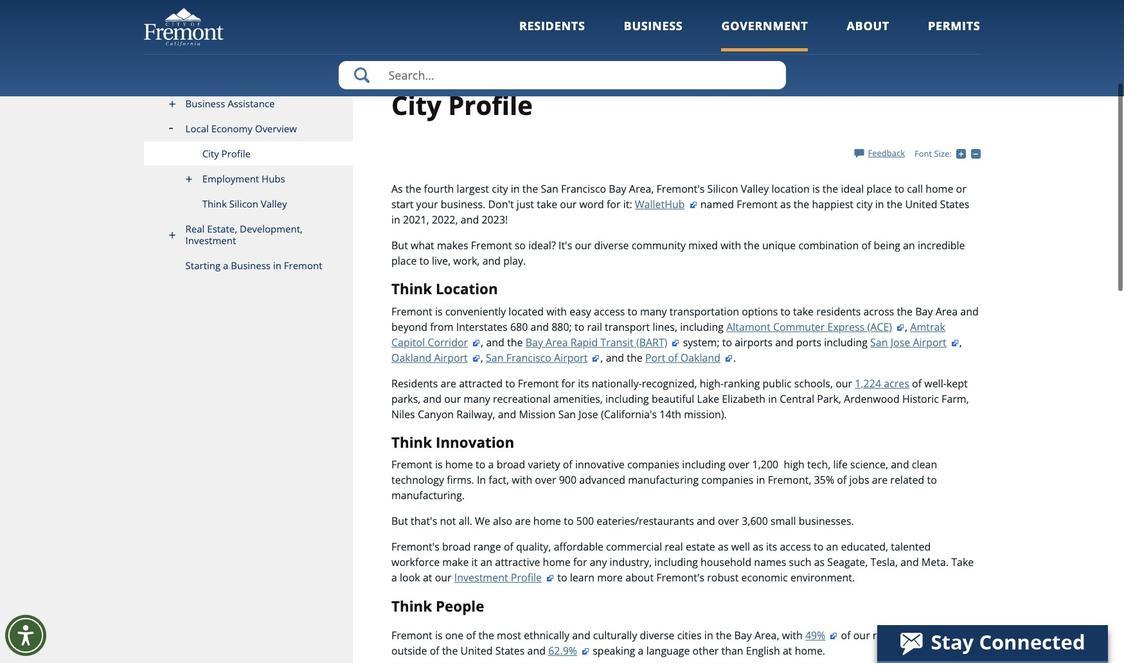 Task type: describe. For each thing, give the bounding box(es) containing it.
0 vertical spatial government link
[[722, 18, 809, 51]]

mission).
[[684, 408, 727, 422]]

and inside named fremont as the happiest city in the united states in 2021, 2022, and 2023!
[[461, 213, 479, 227]]

a right starting
[[223, 259, 229, 272]]

think for think innovation fremont is home to a broad variety of innovative companies including over 1,200  high tech, life science, and clean technology firms. in fact, with over 900 advanced manufacturing companies in fremont, 35% of jobs are related to manufacturing.
[[392, 433, 432, 453]]

that's
[[411, 515, 437, 529]]

0 horizontal spatial city
[[202, 147, 219, 160]]

well
[[732, 541, 751, 555]]

fremont up outside
[[392, 629, 433, 643]]

, for , oakland airport
[[960, 336, 963, 350]]

residents inside of our residents being born outside of the united states and
[[873, 629, 918, 643]]

business.
[[441, 198, 486, 212]]

500
[[577, 515, 594, 529]]

starting
[[186, 259, 221, 272]]

the down 680 on the left of the page
[[507, 336, 523, 350]]

, for , and the bay area rapid transit (bart)
[[481, 336, 484, 350]]

14th
[[660, 408, 682, 422]]

all.
[[459, 515, 473, 529]]

francisco inside as the fourth largest city in the san francisco bay area, fremont's silicon valley location is the ideal place to call home or start your business. don't just take our word for it:
[[561, 182, 607, 196]]

place inside as the fourth largest city in the san francisco bay area, fremont's silicon valley location is the ideal place to call home or start your business. don't just take our word for it:
[[867, 182, 892, 196]]

valley inside as the fourth largest city in the san francisco bay area, fremont's silicon valley location is the ideal place to call home or start your business. don't just take our word for it:
[[741, 182, 769, 196]]

it
[[472, 556, 478, 570]]

including down express
[[825, 336, 868, 350]]

to up recreational
[[506, 377, 515, 391]]

bay up than
[[735, 629, 752, 643]]

0 vertical spatial over
[[729, 458, 750, 472]]

businesses.
[[799, 515, 854, 529]]

as right well
[[753, 541, 764, 555]]

in down start
[[392, 213, 401, 227]]

government for government » departments » economic development » local economy overview city profile
[[392, 77, 439, 88]]

the left port at the bottom right
[[627, 351, 643, 365]]

investment profile
[[455, 571, 542, 586]]

the up 'just'
[[523, 182, 538, 196]]

cities in
[[678, 629, 714, 643]]

permits link
[[929, 18, 981, 51]]

to inside fremont's broad range of quality, affordable commercial real estate as well as its access to an educated, talented workforce make it an attractive home for any industry, including household names such as seagate, tesla, and meta. take a look at our
[[814, 541, 824, 555]]

1,224 acres link
[[856, 377, 910, 391]]

to left learn
[[558, 571, 568, 586]]

mission
[[519, 408, 556, 422]]

fremont,
[[768, 474, 812, 488]]

ardenwood
[[844, 392, 900, 406]]

of inside but what makes fremont so ideal? it's our diverse community mixed with the unique combination of being an incredible place to live, work, and play.
[[862, 239, 872, 253]]

home up quality,
[[534, 515, 561, 529]]

is inside the fremont is conveniently located with easy access to many transportation options to take residents across the bay area and beyond from interstates 680 and 880; to rail transport lines, including
[[435, 305, 443, 319]]

niles
[[392, 408, 415, 422]]

680
[[511, 320, 528, 334]]

innovative
[[575, 458, 625, 472]]

firms.
[[447, 474, 474, 488]]

make
[[443, 556, 469, 570]]

system; to airports and ports including san jose airport
[[681, 336, 947, 350]]

kept
[[947, 377, 968, 391]]

culturally
[[593, 629, 638, 643]]

beautiful
[[652, 392, 695, 406]]

local inside local economy overview link
[[186, 122, 209, 135]]

font size: link
[[915, 148, 952, 160]]

the left most
[[479, 629, 495, 643]]

1 vertical spatial over
[[535, 474, 557, 488]]

broad inside 'think innovation fremont is home to a broad variety of innovative companies including over 1,200  high tech, life science, and clean technology firms. in fact, with over 900 advanced manufacturing companies in fremont, 35% of jobs are related to manufacturing.'
[[497, 458, 526, 472]]

to learn more about fremont's robust economic environment.
[[555, 571, 855, 586]]

font
[[915, 148, 933, 160]]

canyon
[[418, 408, 454, 422]]

62.9% link
[[549, 644, 590, 659]]

an inside but what makes fremont so ideal? it's our diverse community mixed with the unique combination of being an incredible place to live, work, and play.
[[904, 239, 916, 253]]

1 vertical spatial for
[[562, 377, 576, 391]]

think for think silicon valley
[[202, 198, 227, 211]]

2 vertical spatial fremont's
[[657, 571, 705, 586]]

bay up , san francisco airport
[[526, 336, 543, 350]]

fourth
[[424, 182, 454, 196]]

1 vertical spatial area,
[[755, 629, 780, 643]]

think for think location
[[392, 279, 432, 299]]

airports
[[735, 336, 773, 350]]

think silicon valley link
[[144, 192, 353, 217]]

bay area rapid transit (bart) link
[[526, 336, 681, 350]]

62.9%
[[549, 644, 578, 659]]

as up the environment.
[[815, 556, 825, 570]]

the down feedback
[[887, 198, 903, 212]]

and inside of our residents being born outside of the united states and
[[528, 644, 546, 659]]

at inside fremont's broad range of quality, affordable commercial real estate as well as its access to an educated, talented workforce make it an attractive home for any industry, including household names such as seagate, tesla, and meta. take a look at our
[[423, 571, 432, 586]]

1 vertical spatial an
[[827, 541, 839, 555]]

business for business
[[624, 18, 683, 33]]

residents for residents
[[520, 18, 586, 33]]

1 horizontal spatial at
[[783, 644, 793, 659]]

1 » from the left
[[441, 77, 445, 88]]

railway,
[[457, 408, 496, 422]]

oakland airport link
[[392, 351, 481, 365]]

advanced
[[580, 474, 626, 488]]

related
[[891, 474, 925, 488]]

being inside of our residents being born outside of the united states and
[[920, 629, 947, 643]]

a right speaking
[[638, 644, 644, 659]]

capitol
[[392, 336, 425, 350]]

of right one
[[466, 629, 476, 643]]

to up the transport
[[628, 305, 638, 319]]

san down (ace)
[[871, 336, 888, 350]]

fremont inside named fremont as the happiest city in the united states in 2021, 2022, and 2023!
[[737, 198, 778, 212]]

permits
[[929, 18, 981, 33]]

our inside but what makes fremont so ideal? it's our diverse community mixed with the unique combination of being an incredible place to live, work, and play.
[[575, 239, 592, 253]]

, for , san francisco airport
[[481, 351, 484, 365]]

to up 'commuter'
[[781, 305, 791, 319]]

area inside the fremont is conveniently located with easy access to many transportation options to take residents across the bay area and beyond from interstates 680 and 880; to rail transport lines, including
[[936, 305, 958, 319]]

of up '900'
[[563, 458, 573, 472]]

investment inside "columnusercontrol3" main content
[[455, 571, 508, 586]]

departments
[[447, 77, 497, 88]]

is inside as the fourth largest city in the san francisco bay area, fremont's silicon valley location is the ideal place to call home or start your business. don't just take our word for it:
[[813, 182, 820, 196]]

35%
[[815, 474, 835, 488]]

other
[[693, 644, 719, 659]]

fremont is one of the most ethnically and culturally diverse cities in the bay area, with 49%
[[392, 629, 826, 643]]

place inside but what makes fremont so ideal? it's our diverse community mixed with the unique combination of being an incredible place to live, work, and play.
[[392, 254, 417, 268]]

amenities,
[[554, 392, 603, 406]]

robust
[[708, 571, 739, 586]]

, for ,
[[905, 320, 911, 334]]

look
[[400, 571, 420, 586]]

attracted
[[459, 377, 503, 391]]

profile for investment profile
[[511, 571, 542, 586]]

elizabeth
[[722, 392, 766, 406]]

and inside 'think innovation fremont is home to a broad variety of innovative companies including over 1,200  high tech, life science, and clean technology firms. in fact, with over 900 advanced manufacturing companies in fremont, 35% of jobs are related to manufacturing.'
[[891, 458, 910, 472]]

meta.
[[922, 556, 949, 570]]

2023!
[[482, 213, 508, 227]]

park,
[[818, 392, 842, 406]]

recreational
[[493, 392, 551, 406]]

including inside the fremont is conveniently located with easy access to many transportation options to take residents across the bay area and beyond from interstates 680 and 880; to rail transport lines, including
[[681, 320, 724, 334]]

profile inside government » departments » economic development » local economy overview city profile
[[448, 88, 533, 123]]

also
[[493, 515, 513, 529]]

with inside 'think innovation fremont is home to a broad variety of innovative companies including over 1,200  high tech, life science, and clean technology firms. in fact, with over 900 advanced manufacturing companies in fremont, 35% of jobs are related to manufacturing.'
[[512, 474, 533, 488]]

including inside fremont's broad range of quality, affordable commercial real estate as well as its access to an educated, talented workforce make it an attractive home for any industry, including household names such as seagate, tesla, and meta. take a look at our
[[655, 556, 698, 570]]

transportation
[[670, 305, 740, 319]]

bay inside the fremont is conveniently located with easy access to many transportation options to take residents across the bay area and beyond from interstates 680 and 880; to rail transport lines, including
[[916, 305, 933, 319]]

speaking a language other than english at home.
[[590, 644, 826, 659]]

or
[[957, 182, 967, 196]]

in right happiest
[[876, 198, 885, 212]]

overview inside government » departments » economic development » local economy overview city profile
[[662, 77, 697, 88]]

san up 'attracted' at the left of page
[[486, 351, 504, 365]]

the up happiest
[[823, 182, 839, 196]]

play.
[[504, 254, 526, 268]]

word
[[580, 198, 604, 212]]

home inside as the fourth largest city in the san francisco bay area, fremont's silicon valley location is the ideal place to call home or start your business. don't just take our word for it:
[[926, 182, 954, 196]]

think innovation fremont is home to a broad variety of innovative companies including over 1,200  high tech, life science, and clean technology firms. in fact, with over 900 advanced manufacturing companies in fremont, 35% of jobs are related to manufacturing.
[[392, 433, 938, 503]]

0 vertical spatial local economy overview link
[[603, 77, 697, 88]]

fremont's inside as the fourth largest city in the san francisco bay area, fremont's silicon valley location is the ideal place to call home or start your business. don't just take our word for it:
[[657, 182, 705, 196]]

clean
[[912, 458, 938, 472]]

our inside as the fourth largest city in the san francisco bay area, fremont's silicon valley location is the ideal place to call home or start your business. don't just take our word for it:
[[560, 198, 577, 212]]

names
[[755, 556, 787, 570]]

1 horizontal spatial companies
[[702, 474, 754, 488]]

schools,
[[795, 377, 833, 391]]

about
[[626, 571, 654, 586]]

oakland inside , oakland airport
[[392, 351, 432, 365]]

but that's not all. we also are home to 500 eateries/restaurants and over 3,600 small businesses.
[[392, 515, 854, 529]]

of right outside
[[430, 644, 440, 659]]

san inside 'of well-kept parks, and our many recreational amenities, including beautiful lake elizabeth in central park, ardenwood historic farm, niles canyon railway, and mission san jose (california's 14th mission).'
[[559, 408, 576, 422]]

, and the bay area rapid transit (bart)
[[481, 336, 668, 350]]

assistance
[[228, 97, 275, 110]]

our inside of our residents being born outside of the united states and
[[854, 629, 871, 643]]

think people
[[392, 597, 484, 617]]

bay inside as the fourth largest city in the san francisco bay area, fremont's silicon valley location is the ideal place to call home or start your business. don't just take our word for it:
[[609, 182, 627, 196]]

the inside but what makes fremont so ideal? it's our diverse community mixed with the unique combination of being an incredible place to live, work, and play.
[[744, 239, 760, 253]]

of right port at the bottom right
[[669, 351, 678, 365]]

public
[[763, 377, 792, 391]]

overview inside local economy overview link
[[255, 122, 297, 135]]

its inside fremont's broad range of quality, affordable commercial real estate as well as its access to an educated, talented workforce make it an attractive home for any industry, including household names such as seagate, tesla, and meta. take a look at our
[[767, 541, 778, 555]]

fremont up recreational
[[518, 377, 559, 391]]

the inside the fremont is conveniently located with easy access to many transportation options to take residents across the bay area and beyond from interstates 680 and 880; to rail transport lines, including
[[897, 305, 913, 319]]

but for but what makes fremont so ideal? it's our diverse community mixed with the unique combination of being an incredible place to live, work, and play.
[[392, 239, 408, 253]]

many inside the fremont is conveniently located with easy access to many transportation options to take residents across the bay area and beyond from interstates 680 and 880; to rail transport lines, including
[[641, 305, 667, 319]]

0 horizontal spatial companies
[[628, 458, 680, 472]]

broad inside fremont's broad range of quality, affordable commercial real estate as well as its access to an educated, talented workforce make it an attractive home for any industry, including household names such as seagate, tesla, and meta. take a look at our
[[442, 541, 471, 555]]

makes
[[437, 239, 469, 253]]

0 horizontal spatial government link
[[392, 77, 439, 88]]

wallethub
[[635, 198, 685, 212]]

1,224
[[856, 377, 882, 391]]

1 vertical spatial diverse
[[640, 629, 675, 643]]

transport
[[605, 320, 650, 334]]

2 » from the left
[[499, 77, 503, 88]]

including inside 'think innovation fremont is home to a broad variety of innovative companies including over 1,200  high tech, life science, and clean technology firms. in fact, with over 900 advanced manufacturing companies in fremont, 35% of jobs are related to manufacturing.'
[[683, 458, 726, 472]]

real estate, development, investment
[[186, 223, 303, 247]]

business for business assistance
[[186, 97, 225, 110]]

lines,
[[653, 320, 678, 334]]

of right the 49% link
[[842, 629, 851, 643]]

central
[[780, 392, 815, 406]]

economy inside government » departments » economic development » local economy overview city profile
[[625, 77, 660, 88]]

range
[[474, 541, 501, 555]]

a inside fremont's broad range of quality, affordable commercial real estate as well as its access to an educated, talented workforce make it an attractive home for any industry, including household names such as seagate, tesla, and meta. take a look at our
[[392, 571, 397, 586]]

many inside 'of well-kept parks, and our many recreational amenities, including beautiful lake elizabeth in central park, ardenwood historic farm, niles canyon railway, and mission san jose (california's 14th mission).'
[[464, 392, 491, 406]]

amtrak capitol corridor link
[[392, 320, 946, 350]]

to left 500
[[564, 515, 574, 529]]

with left 49%
[[782, 629, 803, 643]]

for inside fremont's broad range of quality, affordable commercial real estate as well as its access to an educated, talented workforce make it an attractive home for any industry, including household names such as seagate, tesla, and meta. take a look at our
[[574, 556, 587, 570]]

fremont inside but what makes fremont so ideal? it's our diverse community mixed with the unique combination of being an incredible place to live, work, and play.
[[471, 239, 512, 253]]

government » departments » economic development » local economy overview city profile
[[392, 77, 697, 123]]

fremont's inside fremont's broad range of quality, affordable commercial real estate as well as its access to an educated, talented workforce make it an attractive home for any industry, including household names such as seagate, tesla, and meta. take a look at our
[[392, 541, 440, 555]]

people
[[436, 597, 484, 617]]

the down location
[[794, 198, 810, 212]]

2 vertical spatial over
[[718, 515, 740, 529]]

united for of
[[461, 644, 493, 659]]

investment inside real estate, development, investment
[[186, 234, 236, 247]]

employment hubs
[[202, 173, 285, 185]]

access inside the fremont is conveniently located with easy access to many transportation options to take residents across the bay area and beyond from interstates 680 and 880; to rail transport lines, including
[[594, 305, 625, 319]]

it's
[[559, 239, 573, 253]]

commuter
[[774, 320, 825, 334]]

employment hubs link
[[144, 167, 353, 192]]

0 horizontal spatial francisco
[[507, 351, 552, 365]]

the up than
[[716, 629, 732, 643]]

silicon inside as the fourth largest city in the san francisco bay area, fremont's silicon valley location is the ideal place to call home or start your business. don't just take our word for it:
[[708, 182, 739, 196]]

development,
[[240, 223, 303, 236]]



Task type: locate. For each thing, give the bounding box(es) containing it.
1 vertical spatial profile
[[222, 147, 251, 160]]

our left word
[[560, 198, 577, 212]]

but for but that's not all. we also are home to 500 eateries/restaurants and over 3,600 small businesses.
[[392, 515, 408, 529]]

innovation
[[436, 433, 515, 453]]

0 vertical spatial residents
[[520, 18, 586, 33]]

over left 3,600
[[718, 515, 740, 529]]

1 horizontal spatial investment
[[455, 571, 508, 586]]

affordable
[[554, 541, 604, 555]]

city left departments link
[[392, 88, 442, 123]]

fremont's down real
[[657, 571, 705, 586]]

take
[[537, 198, 558, 212], [794, 305, 814, 319]]

amtrak
[[911, 320, 946, 334]]

0 horizontal spatial residents
[[392, 377, 438, 391]]

including down real
[[655, 556, 698, 570]]

being inside but what makes fremont so ideal? it's our diverse community mixed with the unique combination of being an incredible place to live, work, and play.
[[874, 239, 901, 253]]

0 vertical spatial silicon
[[708, 182, 739, 196]]

0 vertical spatial valley
[[741, 182, 769, 196]]

including up manufacturing
[[683, 458, 726, 472]]

, for , and the port of oakland
[[601, 351, 604, 365]]

to inside as the fourth largest city in the san francisco bay area, fremont's silicon valley location is the ideal place to call home or start your business. don't just take our word for it:
[[895, 182, 905, 196]]

1 horizontal spatial being
[[920, 629, 947, 643]]

1 horizontal spatial residents
[[520, 18, 586, 33]]

fremont down location
[[737, 198, 778, 212]]

1 horizontal spatial broad
[[497, 458, 526, 472]]

are inside 'think innovation fremont is home to a broad variety of innovative companies including over 1,200  high tech, life science, and clean technology firms. in fact, with over 900 advanced manufacturing companies in fremont, 35% of jobs are related to manufacturing.'
[[873, 474, 888, 488]]

life
[[834, 458, 848, 472]]

take inside as the fourth largest city in the san francisco bay area, fremont's silicon valley location is the ideal place to call home or start your business. don't just take our word for it:
[[537, 198, 558, 212]]

0 horizontal spatial are
[[441, 377, 457, 391]]

high
[[784, 458, 805, 472]]

0 horizontal spatial access
[[594, 305, 625, 319]]

1 horizontal spatial an
[[827, 541, 839, 555]]

states inside of our residents being born outside of the united states and
[[496, 644, 525, 659]]

fremont inside 'think innovation fremont is home to a broad variety of innovative companies including over 1,200  high tech, life science, and clean technology firms. in fact, with over 900 advanced manufacturing companies in fremont, 35% of jobs are related to manufacturing.'
[[392, 458, 433, 472]]

1 horizontal spatial francisco
[[561, 182, 607, 196]]

francisco up word
[[561, 182, 607, 196]]

lake
[[697, 392, 720, 406]]

1 vertical spatial broad
[[442, 541, 471, 555]]

0 horizontal spatial area
[[546, 336, 568, 350]]

Search text field
[[339, 61, 786, 89]]

2 vertical spatial an
[[481, 556, 493, 570]]

city up employment
[[202, 147, 219, 160]]

2 vertical spatial business
[[231, 259, 271, 272]]

the
[[406, 182, 421, 196], [523, 182, 538, 196], [823, 182, 839, 196], [794, 198, 810, 212], [887, 198, 903, 212], [744, 239, 760, 253], [897, 305, 913, 319], [507, 336, 523, 350], [627, 351, 643, 365], [479, 629, 495, 643], [716, 629, 732, 643], [442, 644, 458, 659]]

0 horizontal spatial jose
[[579, 408, 599, 422]]

access up the rail
[[594, 305, 625, 319]]

francisco down 680 on the left of the page
[[507, 351, 552, 365]]

as inside named fremont as the happiest city in the united states in 2021, 2022, and 2023!
[[781, 198, 791, 212]]

oakland down the capitol
[[392, 351, 432, 365]]

the right as
[[406, 182, 421, 196]]

in down development,
[[273, 259, 282, 272]]

workforce
[[392, 556, 440, 570]]

but left what
[[392, 239, 408, 253]]

area, up english
[[755, 629, 780, 643]]

oakland down 'system;'
[[681, 351, 721, 365]]

1 vertical spatial being
[[920, 629, 947, 643]]

city inside government » departments » economic development » local economy overview city profile
[[392, 88, 442, 123]]

take up 'commuter'
[[794, 305, 814, 319]]

city inside as the fourth largest city in the san francisco bay area, fremont's silicon valley location is the ideal place to call home or start your business. don't just take our word for it:
[[492, 182, 508, 196]]

0 vertical spatial its
[[578, 377, 589, 391]]

0 vertical spatial area,
[[629, 182, 654, 196]]

fremont inside the fremont is conveniently located with easy access to many transportation options to take residents across the bay area and beyond from interstates 680 and 880; to rail transport lines, including
[[392, 305, 433, 319]]

including inside 'of well-kept parks, and our many recreational amenities, including beautiful lake elizabeth in central park, ardenwood historic farm, niles canyon railway, and mission san jose (california's 14th mission).'
[[606, 392, 649, 406]]

place
[[867, 182, 892, 196], [392, 254, 417, 268]]

altamont commuter express (ace) link
[[727, 320, 905, 334]]

states for of
[[496, 644, 525, 659]]

our down make on the left
[[435, 571, 452, 586]]

local inside government » departments » economic development » local economy overview city profile
[[603, 77, 623, 88]]

in
[[477, 474, 486, 488]]

residents up parks,
[[392, 377, 438, 391]]

language
[[647, 644, 690, 659]]

to down what
[[420, 254, 429, 268]]

local economy overview link down business link
[[603, 77, 697, 88]]

landscape view of fremont and the san francisco bay from the hills image
[[144, 0, 981, 28]]

from
[[430, 320, 454, 334]]

san jose airport link
[[871, 336, 960, 350]]

0 horizontal spatial at
[[423, 571, 432, 586]]

united inside named fremont as the happiest city in the united states in 2021, 2022, and 2023!
[[906, 198, 938, 212]]

in inside starting a business in fremont link
[[273, 259, 282, 272]]

1 vertical spatial at
[[783, 644, 793, 659]]

many up lines,
[[641, 305, 667, 319]]

states down most
[[496, 644, 525, 659]]

over down variety at bottom
[[535, 474, 557, 488]]

1 horizontal spatial valley
[[741, 182, 769, 196]]

an up seagate,
[[827, 541, 839, 555]]

jose down (ace)
[[891, 336, 911, 350]]

1 horizontal spatial oakland
[[681, 351, 721, 365]]

states inside named fremont as the happiest city in the united states in 2021, 2022, and 2023!
[[941, 198, 970, 212]]

0 vertical spatial investment
[[186, 234, 236, 247]]

(bart)
[[637, 336, 668, 350]]

amtrak capitol corridor
[[392, 320, 946, 350]]

city down ideal
[[857, 198, 873, 212]]

with right mixed
[[721, 239, 742, 253]]

rapid
[[571, 336, 598, 350]]

1 horizontal spatial silicon
[[708, 182, 739, 196]]

in inside as the fourth largest city in the san francisco bay area, fremont's silicon valley location is the ideal place to call home or start your business. don't just take our word for it:
[[511, 182, 520, 196]]

0 horizontal spatial states
[[496, 644, 525, 659]]

about
[[847, 18, 890, 33]]

jose
[[891, 336, 911, 350], [579, 408, 599, 422]]

of inside 'of well-kept parks, and our many recreational amenities, including beautiful lake elizabeth in central park, ardenwood historic farm, niles canyon railway, and mission san jose (california's 14th mission).'
[[913, 377, 922, 391]]

so
[[515, 239, 526, 253]]

0 horizontal spatial silicon
[[229, 198, 258, 211]]

0 vertical spatial jose
[[891, 336, 911, 350]]

fremont down development,
[[284, 259, 323, 272]]

size:
[[935, 148, 952, 160]]

think up estate,
[[202, 198, 227, 211]]

silicon inside think silicon valley link
[[229, 198, 258, 211]]

1 vertical spatial business
[[186, 97, 225, 110]]

local economy overview link
[[603, 77, 697, 88], [144, 117, 353, 142]]

1 but from the top
[[392, 239, 408, 253]]

what
[[411, 239, 435, 253]]

companies up manufacturing
[[628, 458, 680, 472]]

across
[[864, 305, 895, 319]]

access
[[594, 305, 625, 319], [780, 541, 812, 555]]

of right combination
[[862, 239, 872, 253]]

manufacturing
[[628, 474, 699, 488]]

parks,
[[392, 392, 421, 406]]

think silicon valley
[[202, 198, 287, 211]]

of down life
[[838, 474, 847, 488]]

think location
[[392, 279, 498, 299]]

think down niles at the left of page
[[392, 433, 432, 453]]

area,
[[629, 182, 654, 196], [755, 629, 780, 643]]

one
[[445, 629, 464, 643]]

0 vertical spatial are
[[441, 377, 457, 391]]

0 horizontal spatial being
[[874, 239, 901, 253]]

valley left location
[[741, 182, 769, 196]]

than
[[722, 644, 744, 659]]

small
[[771, 515, 796, 529]]

in up 'just'
[[511, 182, 520, 196]]

jose inside 'of well-kept parks, and our many recreational amenities, including beautiful lake elizabeth in central park, ardenwood historic farm, niles canyon railway, and mission san jose (california's 14th mission).'
[[579, 408, 599, 422]]

1 vertical spatial access
[[780, 541, 812, 555]]

to down clean
[[928, 474, 937, 488]]

, up kept
[[960, 336, 963, 350]]

government for government
[[722, 18, 809, 33]]

1 vertical spatial local
[[186, 122, 209, 135]]

1 vertical spatial residents
[[873, 629, 918, 643]]

to up in
[[476, 458, 486, 472]]

our inside fremont's broad range of quality, affordable commercial real estate as well as its access to an educated, talented workforce make it an attractive home for any industry, including household names such as seagate, tesla, and meta. take a look at our
[[435, 571, 452, 586]]

0 vertical spatial residents
[[817, 305, 861, 319]]

companies up 3,600
[[702, 474, 754, 488]]

2 oakland from the left
[[681, 351, 721, 365]]

1 vertical spatial united
[[461, 644, 493, 659]]

being left incredible
[[874, 239, 901, 253]]

departments link
[[447, 77, 497, 88]]

1 vertical spatial but
[[392, 515, 408, 529]]

over left high
[[729, 458, 750, 472]]

home left or
[[926, 182, 954, 196]]

diverse
[[595, 239, 629, 253], [640, 629, 675, 643]]

1 horizontal spatial »
[[499, 77, 503, 88]]

for left it: on the right of page
[[607, 198, 621, 212]]

san francisco airport link
[[486, 351, 601, 365]]

home inside fremont's broad range of quality, affordable commercial real estate as well as its access to an educated, talented workforce make it an attractive home for any industry, including household names such as seagate, tesla, and meta. take a look at our
[[543, 556, 571, 570]]

1 horizontal spatial many
[[641, 305, 667, 319]]

to inside but what makes fremont so ideal? it's our diverse community mixed with the unique combination of being an incredible place to live, work, and play.
[[420, 254, 429, 268]]

0 horizontal spatial economy
[[211, 122, 253, 135]]

2022,
[[432, 213, 458, 227]]

, up san jose airport link
[[905, 320, 911, 334]]

1 horizontal spatial diverse
[[640, 629, 675, 643]]

silicon up named
[[708, 182, 739, 196]]

government inside government » departments » economic development » local economy overview city profile
[[392, 77, 439, 88]]

starting a business in fremont
[[186, 259, 323, 272]]

1 horizontal spatial area,
[[755, 629, 780, 643]]

fremont down 2023!
[[471, 239, 512, 253]]

0 horizontal spatial oakland
[[392, 351, 432, 365]]

think
[[202, 198, 227, 211], [392, 279, 432, 299], [392, 433, 432, 453], [392, 597, 432, 617]]

1 horizontal spatial take
[[794, 305, 814, 319]]

united down one
[[461, 644, 493, 659]]

0 vertical spatial area
[[936, 305, 958, 319]]

a inside 'think innovation fremont is home to a broad variety of innovative companies including over 1,200  high tech, life science, and clean technology firms. in fact, with over 900 advanced manufacturing companies in fremont, 35% of jobs are related to manufacturing.'
[[488, 458, 494, 472]]

is up "from"
[[435, 305, 443, 319]]

our up park,
[[836, 377, 853, 391]]

of well-kept parks, and our many recreational amenities, including beautiful lake elizabeth in central park, ardenwood historic farm, niles canyon railway, and mission san jose (california's 14th mission).
[[392, 377, 970, 422]]

economic
[[742, 571, 788, 586]]

an
[[904, 239, 916, 253], [827, 541, 839, 555], [481, 556, 493, 570]]

at left home.
[[783, 644, 793, 659]]

0 vertical spatial broad
[[497, 458, 526, 472]]

to right 'system;'
[[723, 336, 733, 350]]

valley inside think silicon valley link
[[261, 198, 287, 211]]

area up amtrak
[[936, 305, 958, 319]]

1 horizontal spatial city
[[392, 88, 442, 123]]

and
[[461, 213, 479, 227], [483, 254, 501, 268], [961, 305, 979, 319], [531, 320, 549, 334], [486, 336, 505, 350], [776, 336, 794, 350], [606, 351, 625, 365], [424, 392, 442, 406], [498, 408, 517, 422], [891, 458, 910, 472], [697, 515, 716, 529], [901, 556, 919, 570], [572, 629, 591, 643], [528, 644, 546, 659]]

investment up starting
[[186, 234, 236, 247]]

is up technology
[[435, 458, 443, 472]]

1 horizontal spatial business
[[231, 259, 271, 272]]

estate,
[[207, 223, 237, 236]]

city
[[392, 88, 442, 123], [202, 147, 219, 160]]

access up such
[[780, 541, 812, 555]]

to left the rail
[[575, 320, 585, 334]]

happiest
[[812, 198, 854, 212]]

2 horizontal spatial airport
[[913, 336, 947, 350]]

fremont's up wallethub link
[[657, 182, 705, 196]]

0 horizontal spatial valley
[[261, 198, 287, 211]]

1 oakland from the left
[[392, 351, 432, 365]]

with inside but what makes fremont so ideal? it's our diverse community mixed with the unique combination of being an incredible place to live, work, and play.
[[721, 239, 742, 253]]

work,
[[454, 254, 480, 268]]

start
[[392, 198, 414, 212]]

stay connected image
[[878, 626, 1107, 662]]

think up beyond
[[392, 279, 432, 299]]

in inside 'think innovation fremont is home to a broad variety of innovative companies including over 1,200  high tech, life science, and clean technology firms. in fact, with over 900 advanced manufacturing companies in fremont, 35% of jobs are related to manufacturing.'
[[757, 474, 766, 488]]

0 vertical spatial states
[[941, 198, 970, 212]]

employment
[[202, 173, 259, 185]]

0 vertical spatial government
[[722, 18, 809, 33]]

area, inside as the fourth largest city in the san francisco bay area, fremont's silicon valley location is the ideal place to call home or start your business. don't just take our word for it:
[[629, 182, 654, 196]]

(california's
[[601, 408, 657, 422]]

technology
[[392, 474, 444, 488]]

nationally-
[[592, 377, 642, 391]]

economy down business assistance at the top left
[[211, 122, 253, 135]]

altamont
[[727, 320, 771, 334]]

beyond
[[392, 320, 428, 334]]

our right it's
[[575, 239, 592, 253]]

united inside of our residents being born outside of the united states and
[[461, 644, 493, 659]]

1 vertical spatial overview
[[255, 122, 297, 135]]

» right development
[[597, 77, 601, 88]]

0 vertical spatial overview
[[662, 77, 697, 88]]

0 vertical spatial business
[[624, 18, 683, 33]]

diverse up language
[[640, 629, 675, 643]]

city up don't
[[492, 182, 508, 196]]

in inside 'of well-kept parks, and our many recreational amenities, including beautiful lake elizabeth in central park, ardenwood historic farm, niles canyon railway, and mission san jose (california's 14th mission).'
[[769, 392, 777, 406]]

2 horizontal spatial »
[[597, 77, 601, 88]]

fremont inside starting a business in fremont link
[[284, 259, 323, 272]]

but inside but what makes fremont so ideal? it's our diverse community mixed with the unique combination of being an incredible place to live, work, and play.
[[392, 239, 408, 253]]

is left one
[[435, 629, 443, 643]]

1 horizontal spatial place
[[867, 182, 892, 196]]

and inside fremont's broad range of quality, affordable commercial real estate as well as its access to an educated, talented workforce make it an attractive home for any industry, including household names such as seagate, tesla, and meta. take a look at our
[[901, 556, 919, 570]]

san inside as the fourth largest city in the san francisco bay area, fremont's silicon valley location is the ideal place to call home or start your business. don't just take our word for it:
[[541, 182, 559, 196]]

1 horizontal spatial its
[[767, 541, 778, 555]]

0 horizontal spatial residents
[[817, 305, 861, 319]]

take inside the fremont is conveniently located with easy access to many transportation options to take residents across the bay area and beyond from interstates 680 and 880; to rail transport lines, including
[[794, 305, 814, 319]]

is
[[813, 182, 820, 196], [435, 305, 443, 319], [435, 458, 443, 472], [435, 629, 443, 643]]

its
[[578, 377, 589, 391], [767, 541, 778, 555]]

historic
[[903, 392, 940, 406]]

1 vertical spatial take
[[794, 305, 814, 319]]

acres
[[884, 377, 910, 391]]

0 vertical spatial diverse
[[595, 239, 629, 253]]

system;
[[683, 336, 720, 350]]

0 horizontal spatial an
[[481, 556, 493, 570]]

our inside 'of well-kept parks, and our many recreational amenities, including beautiful lake elizabeth in central park, ardenwood historic farm, niles canyon railway, and mission san jose (california's 14th mission).'
[[444, 392, 461, 406]]

residents inside the fremont is conveniently located with easy access to many transportation options to take residents across the bay area and beyond from interstates 680 and 880; to rail transport lines, including
[[817, 305, 861, 319]]

columnusercontrol3 main content
[[353, 28, 984, 664]]

, down interstates
[[481, 336, 484, 350]]

0 horizontal spatial local
[[186, 122, 209, 135]]

to
[[895, 182, 905, 196], [420, 254, 429, 268], [628, 305, 638, 319], [781, 305, 791, 319], [575, 320, 585, 334], [723, 336, 733, 350], [506, 377, 515, 391], [476, 458, 486, 472], [928, 474, 937, 488], [564, 515, 574, 529], [814, 541, 824, 555], [558, 571, 568, 586]]

1 horizontal spatial local economy overview link
[[603, 77, 697, 88]]

1 horizontal spatial are
[[515, 515, 531, 529]]

states for in
[[941, 198, 970, 212]]

states
[[941, 198, 970, 212], [496, 644, 525, 659]]

1 horizontal spatial airport
[[554, 351, 588, 365]]

city inside named fremont as the happiest city in the united states in 2021, 2022, and 2023!
[[857, 198, 873, 212]]

1 horizontal spatial government
[[722, 18, 809, 33]]

overview down business link
[[662, 77, 697, 88]]

united for in
[[906, 198, 938, 212]]

0 vertical spatial profile
[[448, 88, 533, 123]]

for
[[607, 198, 621, 212], [562, 377, 576, 391], [574, 556, 587, 570]]

profile for city profile
[[222, 147, 251, 160]]

the right 'across'
[[897, 305, 913, 319]]

silicon
[[708, 182, 739, 196], [229, 198, 258, 211]]

a left look
[[392, 571, 397, 586]]

fremont's broad range of quality, affordable commercial real estate as well as its access to an educated, talented workforce make it an attractive home for any industry, including household names such as seagate, tesla, and meta. take a look at our
[[392, 541, 974, 586]]

and inside but what makes fremont so ideal? it's our diverse community mixed with the unique combination of being an incredible place to live, work, and play.
[[483, 254, 501, 268]]

overview down assistance
[[255, 122, 297, 135]]

investment
[[186, 234, 236, 247], [455, 571, 508, 586]]

industry,
[[610, 556, 652, 570]]

residents for residents are attracted to fremont for its nationally-recognized, high-ranking public schools, our 1,224 acres
[[392, 377, 438, 391]]

of up historic
[[913, 377, 922, 391]]

the down one
[[442, 644, 458, 659]]

as
[[781, 198, 791, 212], [718, 541, 729, 555], [753, 541, 764, 555], [815, 556, 825, 570]]

3 » from the left
[[597, 77, 601, 88]]

transit
[[601, 336, 634, 350]]

with inside the fremont is conveniently located with easy access to many transportation options to take residents across the bay area and beyond from interstates 680 and 880; to rail transport lines, including
[[547, 305, 567, 319]]

49%
[[806, 629, 826, 643]]

our right the 49% link
[[854, 629, 871, 643]]

1 horizontal spatial area
[[936, 305, 958, 319]]

over
[[729, 458, 750, 472], [535, 474, 557, 488], [718, 515, 740, 529]]

incredible
[[918, 239, 966, 253]]

0 horizontal spatial local economy overview link
[[144, 117, 353, 142]]

0 horizontal spatial business
[[186, 97, 225, 110]]

0 vertical spatial access
[[594, 305, 625, 319]]

1 vertical spatial states
[[496, 644, 525, 659]]

0 vertical spatial place
[[867, 182, 892, 196]]

1 horizontal spatial residents
[[873, 629, 918, 643]]

quality,
[[516, 541, 551, 555]]

many up the railway,
[[464, 392, 491, 406]]

0 vertical spatial francisco
[[561, 182, 607, 196]]

are right "also"
[[515, 515, 531, 529]]

0 vertical spatial economy
[[625, 77, 660, 88]]

local economy overview link down assistance
[[144, 117, 353, 142]]

1 horizontal spatial jose
[[891, 336, 911, 350]]

diverse inside but what makes fremont so ideal? it's our diverse community mixed with the unique combination of being an incredible place to live, work, and play.
[[595, 239, 629, 253]]

including
[[681, 320, 724, 334], [825, 336, 868, 350], [606, 392, 649, 406], [683, 458, 726, 472], [655, 556, 698, 570]]

for inside as the fourth largest city in the san francisco bay area, fremont's silicon valley location is the ideal place to call home or start your business. don't just take our word for it:
[[607, 198, 621, 212]]

as up the household
[[718, 541, 729, 555]]

access inside fremont's broad range of quality, affordable commercial real estate as well as its access to an educated, talented workforce make it an attractive home for any industry, including household names such as seagate, tesla, and meta. take a look at our
[[780, 541, 812, 555]]

valley down hubs
[[261, 198, 287, 211]]

, inside , oakland airport
[[960, 336, 963, 350]]

area down 880;
[[546, 336, 568, 350]]

2021,
[[403, 213, 429, 227]]

0 vertical spatial but
[[392, 239, 408, 253]]

home inside 'think innovation fremont is home to a broad variety of innovative companies including over 1,200  high tech, life science, and clean technology firms. in fact, with over 900 advanced manufacturing companies in fremont, 35% of jobs are related to manufacturing.'
[[445, 458, 473, 472]]

residents inside "columnusercontrol3" main content
[[392, 377, 438, 391]]

for down affordable
[[574, 556, 587, 570]]

in left "fremont,"
[[757, 474, 766, 488]]

2 but from the top
[[392, 515, 408, 529]]

0 horizontal spatial government
[[392, 77, 439, 88]]

wallethub link
[[635, 198, 698, 212]]

1 horizontal spatial overview
[[662, 77, 697, 88]]

government
[[722, 18, 809, 33], [392, 77, 439, 88]]

fremont up technology
[[392, 458, 433, 472]]

think for think people
[[392, 597, 432, 617]]

home.
[[795, 644, 826, 659]]

of inside fremont's broad range of quality, affordable commercial real estate as well as its access to an educated, talented workforce make it an attractive home for any industry, including household names such as seagate, tesla, and meta. take a look at our
[[504, 541, 514, 555]]

business assistance link
[[144, 92, 353, 117]]

economy down business link
[[625, 77, 660, 88]]

airport down the corridor
[[434, 351, 468, 365]]

0 vertical spatial companies
[[628, 458, 680, 472]]

2 vertical spatial profile
[[511, 571, 542, 586]]

home up firms.
[[445, 458, 473, 472]]

0 vertical spatial being
[[874, 239, 901, 253]]

is inside 'think innovation fremont is home to a broad variety of innovative companies including over 1,200  high tech, life science, and clean technology firms. in fact, with over 900 advanced manufacturing companies in fremont, 35% of jobs are related to manufacturing.'
[[435, 458, 443, 472]]

1 vertical spatial are
[[873, 474, 888, 488]]

0 horizontal spatial many
[[464, 392, 491, 406]]

2 horizontal spatial an
[[904, 239, 916, 253]]

we
[[475, 515, 491, 529]]

1 vertical spatial francisco
[[507, 351, 552, 365]]

as down location
[[781, 198, 791, 212]]

1 horizontal spatial economy
[[625, 77, 660, 88]]

silicon down employment hubs
[[229, 198, 258, 211]]

airport inside , oakland airport
[[434, 351, 468, 365]]

city profile link
[[144, 142, 353, 167]]

talented
[[892, 541, 931, 555]]

the inside of our residents being born outside of the united states and
[[442, 644, 458, 659]]

1 vertical spatial fremont's
[[392, 541, 440, 555]]

just
[[517, 198, 534, 212]]

0 vertical spatial an
[[904, 239, 916, 253]]

many
[[641, 305, 667, 319], [464, 392, 491, 406]]



Task type: vqa. For each thing, say whether or not it's contained in the screenshot.
WELL-
yes



